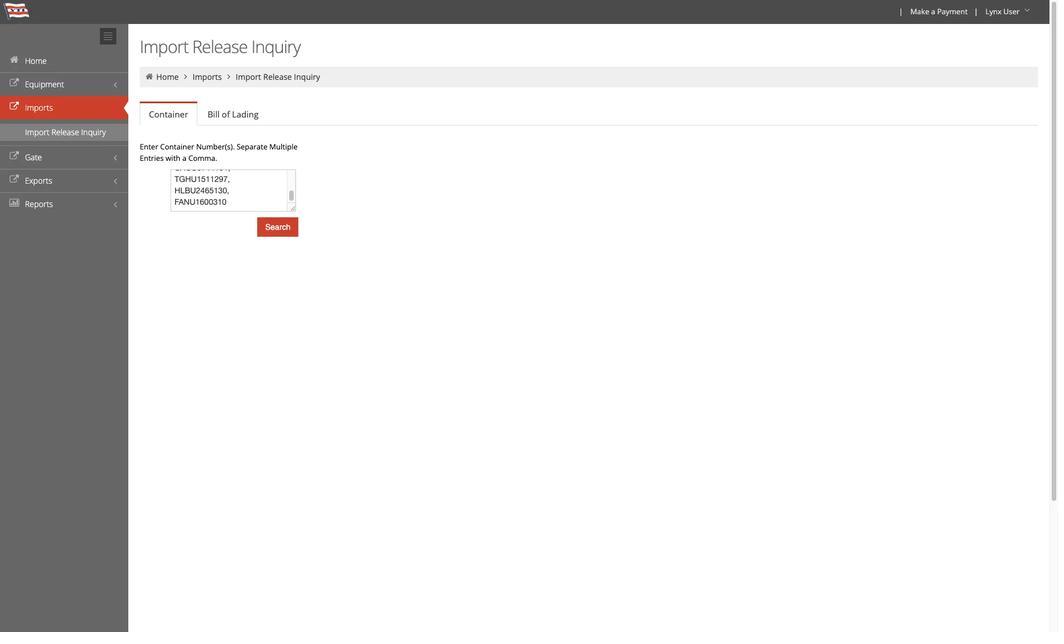Task type: vqa. For each thing, say whether or not it's contained in the screenshot.
user ICON
no



Task type: describe. For each thing, give the bounding box(es) containing it.
lynx user link
[[981, 0, 1037, 24]]

0 horizontal spatial imports
[[25, 102, 53, 113]]

gate link
[[0, 146, 128, 169]]

separate
[[237, 142, 268, 152]]

search button
[[257, 217, 299, 237]]

bill
[[208, 108, 220, 120]]

0 vertical spatial a
[[932, 6, 936, 17]]

lading
[[232, 108, 259, 120]]

1 horizontal spatial home image
[[144, 72, 154, 80]]

bar chart image
[[9, 199, 20, 207]]

bill of lading link
[[199, 103, 268, 126]]

equipment link
[[0, 72, 128, 96]]

search
[[265, 223, 291, 232]]

1 horizontal spatial home
[[156, 71, 179, 82]]

0 vertical spatial import release inquiry link
[[236, 71, 320, 82]]

gate
[[25, 152, 42, 163]]

0 vertical spatial imports
[[193, 71, 222, 82]]

import release inquiry for the leftmost import release inquiry link
[[25, 127, 106, 138]]

container inside enter container number(s).  separate multiple entries with a comma.
[[160, 142, 194, 152]]

a inside enter container number(s).  separate multiple entries with a comma.
[[182, 153, 187, 163]]

multiple
[[270, 142, 298, 152]]

release for the leftmost import release inquiry link
[[51, 127, 79, 138]]

external link image for gate
[[9, 152, 20, 160]]

equipment
[[25, 79, 64, 90]]

1 vertical spatial imports link
[[0, 96, 128, 119]]

external link image for exports
[[9, 176, 20, 184]]

0 vertical spatial inquiry
[[251, 35, 301, 58]]

make a payment link
[[906, 0, 972, 24]]

enter container number(s).  separate multiple entries with a comma.
[[140, 142, 298, 163]]

0 horizontal spatial home link
[[0, 49, 128, 72]]

0 vertical spatial release
[[192, 35, 248, 58]]

external link image for equipment
[[9, 79, 20, 87]]

bill of lading
[[208, 108, 259, 120]]

make a payment
[[911, 6, 968, 17]]

reports link
[[0, 192, 128, 216]]

1 | from the left
[[899, 6, 903, 17]]

lynx user
[[986, 6, 1020, 17]]

2 angle right image from the left
[[224, 72, 234, 80]]



Task type: locate. For each thing, give the bounding box(es) containing it.
1 horizontal spatial imports
[[193, 71, 222, 82]]

1 vertical spatial inquiry
[[294, 71, 320, 82]]

inquiry for the leftmost import release inquiry link
[[81, 127, 106, 138]]

imports up bill
[[193, 71, 222, 82]]

home up equipment
[[25, 55, 47, 66]]

home image inside home "link"
[[9, 56, 20, 64]]

import release inquiry link up gate 'link'
[[0, 124, 128, 141]]

import release inquiry
[[140, 35, 301, 58], [236, 71, 320, 82], [25, 127, 106, 138]]

0 horizontal spatial imports link
[[0, 96, 128, 119]]

import release inquiry for import release inquiry link to the top
[[236, 71, 320, 82]]

external link image inside imports link
[[9, 103, 20, 111]]

2 horizontal spatial import
[[236, 71, 261, 82]]

1 vertical spatial container
[[160, 142, 194, 152]]

container up enter at the left top
[[149, 108, 188, 120]]

imports link down equipment
[[0, 96, 128, 119]]

0 horizontal spatial release
[[51, 127, 79, 138]]

1 horizontal spatial release
[[192, 35, 248, 58]]

external link image up bar chart icon
[[9, 176, 20, 184]]

1 horizontal spatial home link
[[156, 71, 179, 82]]

home image up the equipment link
[[9, 56, 20, 64]]

exports link
[[0, 169, 128, 192]]

container link
[[140, 103, 197, 126]]

imports down equipment
[[25, 102, 53, 113]]

angle down image
[[1022, 6, 1033, 14]]

0 horizontal spatial angle right image
[[181, 72, 191, 80]]

1 vertical spatial import
[[236, 71, 261, 82]]

container inside 'container' 'link'
[[149, 108, 188, 120]]

home image up 'container' 'link'
[[144, 72, 154, 80]]

import release inquiry link
[[236, 71, 320, 82], [0, 124, 128, 141]]

0 vertical spatial container
[[149, 108, 188, 120]]

a right the 'with'
[[182, 153, 187, 163]]

release for import release inquiry link to the top
[[263, 71, 292, 82]]

home
[[25, 55, 47, 66], [156, 71, 179, 82]]

1 vertical spatial a
[[182, 153, 187, 163]]

0 horizontal spatial import
[[25, 127, 49, 138]]

| left make
[[899, 6, 903, 17]]

home link up 'container' 'link'
[[156, 71, 179, 82]]

imports link
[[193, 71, 222, 82], [0, 96, 128, 119]]

external link image for imports
[[9, 103, 20, 111]]

0 vertical spatial home
[[25, 55, 47, 66]]

None text field
[[171, 169, 296, 212]]

3 external link image from the top
[[9, 152, 20, 160]]

make
[[911, 6, 930, 17]]

import for import release inquiry link to the top
[[236, 71, 261, 82]]

home up 'container' 'link'
[[156, 71, 179, 82]]

comma.
[[188, 153, 217, 163]]

|
[[899, 6, 903, 17], [974, 6, 979, 17]]

0 vertical spatial imports link
[[193, 71, 222, 82]]

user
[[1004, 6, 1020, 17]]

inquiry
[[251, 35, 301, 58], [294, 71, 320, 82], [81, 127, 106, 138]]

of
[[222, 108, 230, 120]]

home link
[[0, 49, 128, 72], [156, 71, 179, 82]]

2 vertical spatial inquiry
[[81, 127, 106, 138]]

reports
[[25, 199, 53, 209]]

1 vertical spatial imports
[[25, 102, 53, 113]]

0 vertical spatial import
[[140, 35, 188, 58]]

with
[[166, 153, 180, 163]]

import for the leftmost import release inquiry link
[[25, 127, 49, 138]]

1 horizontal spatial |
[[974, 6, 979, 17]]

home link up equipment
[[0, 49, 128, 72]]

enter
[[140, 142, 158, 152]]

0 vertical spatial home image
[[9, 56, 20, 64]]

import
[[140, 35, 188, 58], [236, 71, 261, 82], [25, 127, 49, 138]]

1 vertical spatial release
[[263, 71, 292, 82]]

external link image left gate
[[9, 152, 20, 160]]

container up the 'with'
[[160, 142, 194, 152]]

2 vertical spatial import release inquiry
[[25, 127, 106, 138]]

external link image left equipment
[[9, 79, 20, 87]]

lynx
[[986, 6, 1002, 17]]

a
[[932, 6, 936, 17], [182, 153, 187, 163]]

imports link up bill
[[193, 71, 222, 82]]

inquiry for import release inquiry link to the top
[[294, 71, 320, 82]]

entries
[[140, 153, 164, 163]]

0 horizontal spatial import release inquiry link
[[0, 124, 128, 141]]

1 angle right image from the left
[[181, 72, 191, 80]]

external link image inside exports link
[[9, 176, 20, 184]]

release
[[192, 35, 248, 58], [263, 71, 292, 82], [51, 127, 79, 138]]

0 horizontal spatial a
[[182, 153, 187, 163]]

external link image inside gate 'link'
[[9, 152, 20, 160]]

0 vertical spatial import release inquiry
[[140, 35, 301, 58]]

a right make
[[932, 6, 936, 17]]

angle right image up 'container' 'link'
[[181, 72, 191, 80]]

2 vertical spatial release
[[51, 127, 79, 138]]

container
[[149, 108, 188, 120], [160, 142, 194, 152]]

0 horizontal spatial home
[[25, 55, 47, 66]]

1 horizontal spatial import release inquiry link
[[236, 71, 320, 82]]

angle right image
[[181, 72, 191, 80], [224, 72, 234, 80]]

external link image inside the equipment link
[[9, 79, 20, 87]]

1 horizontal spatial import
[[140, 35, 188, 58]]

exports
[[25, 175, 52, 186]]

0 horizontal spatial home image
[[9, 56, 20, 64]]

payment
[[938, 6, 968, 17]]

1 vertical spatial home
[[156, 71, 179, 82]]

1 vertical spatial import release inquiry
[[236, 71, 320, 82]]

1 horizontal spatial imports link
[[193, 71, 222, 82]]

2 horizontal spatial release
[[263, 71, 292, 82]]

1 external link image from the top
[[9, 79, 20, 87]]

external link image down the equipment link
[[9, 103, 20, 111]]

2 | from the left
[[974, 6, 979, 17]]

1 vertical spatial import release inquiry link
[[0, 124, 128, 141]]

| left lynx
[[974, 6, 979, 17]]

home image
[[9, 56, 20, 64], [144, 72, 154, 80]]

4 external link image from the top
[[9, 176, 20, 184]]

1 horizontal spatial a
[[932, 6, 936, 17]]

import release inquiry link up lading
[[236, 71, 320, 82]]

imports
[[193, 71, 222, 82], [25, 102, 53, 113]]

1 vertical spatial home image
[[144, 72, 154, 80]]

2 vertical spatial import
[[25, 127, 49, 138]]

2 external link image from the top
[[9, 103, 20, 111]]

1 horizontal spatial angle right image
[[224, 72, 234, 80]]

angle right image up of at the top left of the page
[[224, 72, 234, 80]]

number(s).
[[196, 142, 235, 152]]

external link image
[[9, 79, 20, 87], [9, 103, 20, 111], [9, 152, 20, 160], [9, 176, 20, 184]]

0 horizontal spatial |
[[899, 6, 903, 17]]



